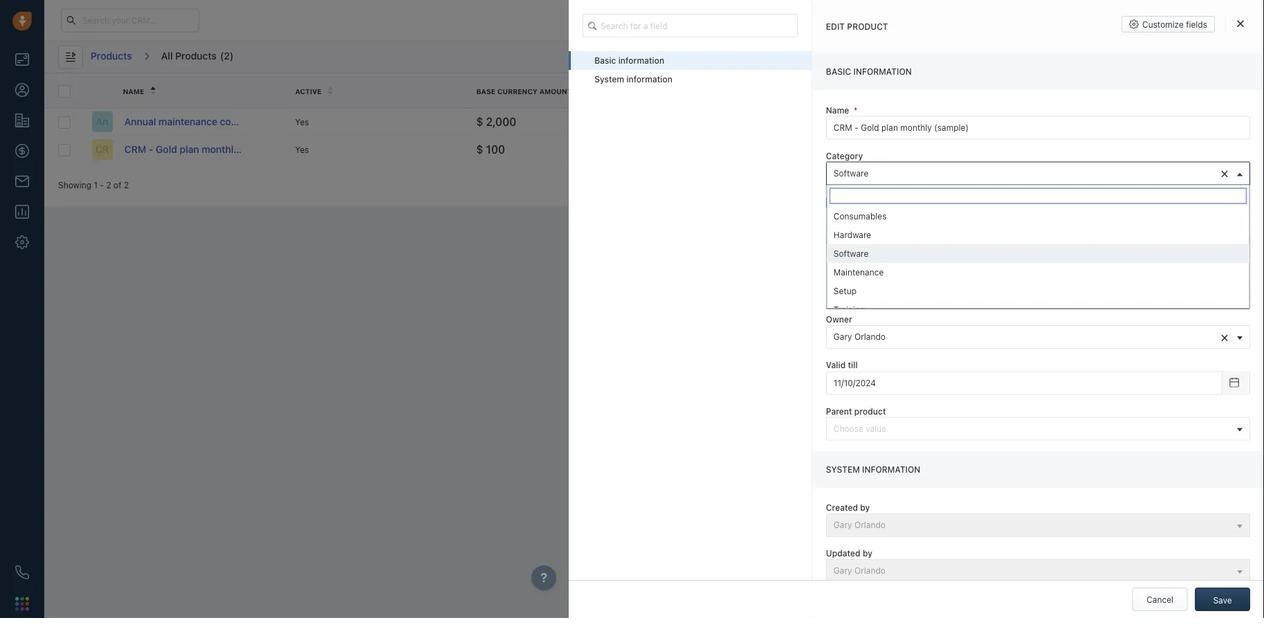 Task type: describe. For each thing, give the bounding box(es) containing it.
Search for a field text field
[[583, 14, 798, 37]]

)
[[230, 50, 234, 62]]

information down value
[[862, 464, 921, 474]]

$ 100
[[476, 143, 505, 156]]

3 for $ 100
[[839, 145, 844, 154]]

*
[[854, 105, 858, 115]]

hardware option
[[827, 225, 1250, 244]]

products link
[[90, 45, 133, 69]]

0 vertical spatial active
[[295, 87, 322, 95]]

till
[[848, 360, 858, 370]]

days
[[960, 16, 977, 25]]

ago for 100
[[878, 145, 893, 154]]

information up at
[[854, 67, 912, 77]]

edit columns button
[[1046, 45, 1123, 69]]

hardware
[[834, 230, 871, 240]]

ends
[[921, 16, 939, 25]]

consumables
[[834, 211, 887, 221]]

edit for edit columns
[[1065, 52, 1081, 62]]

email image
[[1127, 15, 1137, 26]]

0 vertical spatial (sample)
[[261, 116, 302, 127]]

parent
[[826, 406, 852, 416]]

in
[[941, 16, 947, 25]]

gary for owner
[[834, 332, 852, 342]]

yes for $ 100
[[295, 145, 309, 154]]

value
[[866, 424, 887, 433]]

valid till
[[826, 360, 858, 370]]

fields
[[1186, 19, 1208, 29]]

customize fields button
[[1122, 16, 1215, 33]]

crm - gold plan monthly (sample) link
[[124, 143, 282, 156]]

software inside × dialog
[[834, 168, 869, 178]]

choose value button
[[826, 417, 1251, 440]]

parent product
[[826, 406, 886, 416]]

training option
[[827, 300, 1250, 319]]

choose value
[[834, 424, 887, 433]]

active inside × dialog
[[847, 198, 871, 208]]

save
[[1213, 595, 1232, 605]]

0 horizontal spatial basic information
[[595, 56, 664, 65]]

product
[[826, 223, 858, 233]]

add product
[[820, 52, 868, 62]]

Search your CRM... text field
[[61, 9, 199, 32]]

code
[[860, 223, 880, 233]]

gary orlando for created by
[[834, 520, 886, 530]]

training
[[834, 305, 865, 314]]

21
[[949, 16, 958, 25]]

consumables option
[[827, 207, 1250, 225]]

SKU number text field
[[826, 280, 1251, 303]]

amount
[[540, 87, 572, 95]]

by for gary orlando button for created by
[[860, 503, 870, 512]]

crm
[[124, 144, 146, 155]]

1 products from the left
[[91, 50, 132, 62]]

software inside option
[[834, 249, 869, 258]]

product
[[847, 22, 888, 31]]

0 vertical spatial system
[[595, 74, 624, 84]]

choose
[[834, 424, 864, 433]]

1 horizontal spatial 2
[[124, 180, 129, 190]]

setup option
[[827, 281, 1250, 300]]

your trial ends in 21 days
[[886, 16, 977, 25]]

information inside basic information link
[[618, 56, 664, 65]]

maintenance
[[834, 267, 884, 277]]

list box containing consumables
[[827, 207, 1250, 319]]

phone image
[[15, 565, 29, 579]]

(
[[220, 50, 224, 62]]

1 vertical spatial basic
[[826, 67, 851, 77]]

owner
[[826, 315, 852, 324]]

created by inside × dialog
[[826, 503, 870, 512]]

all products ( 2 )
[[161, 50, 234, 62]]

sku number
[[826, 269, 876, 278]]

setup
[[834, 286, 857, 296]]

updated
[[826, 548, 861, 558]]

filters button
[[1198, 45, 1251, 69]]

product for parent product
[[855, 406, 886, 416]]

at
[[874, 87, 883, 95]]

created at
[[839, 87, 883, 95]]

showing
[[58, 180, 91, 190]]

categories
[[955, 52, 996, 62]]

information inside system information link
[[627, 74, 673, 84]]

1
[[94, 180, 98, 190]]

Product code text field
[[826, 234, 1251, 257]]

gary for created by
[[834, 520, 852, 530]]

$ for $ 100
[[476, 143, 483, 156]]

gary orlando button for created by
[[826, 513, 1251, 537]]

filters
[[1219, 52, 1243, 62]]

name *
[[826, 105, 858, 115]]

search image
[[588, 20, 602, 32]]

product code
[[826, 223, 880, 233]]

gary orlando for updated by
[[834, 566, 886, 575]]

100
[[486, 143, 505, 156]]

plan
[[180, 144, 199, 155]]

× dialog
[[569, 0, 1264, 618]]



Task type: locate. For each thing, give the bounding box(es) containing it.
maintenance option
[[827, 263, 1250, 281]]

system
[[595, 74, 624, 84], [826, 464, 860, 474]]

all for all categories
[[943, 52, 953, 62]]

software down the hardware at top
[[834, 249, 869, 258]]

cancel button
[[1133, 588, 1188, 611]]

maintenance
[[159, 116, 217, 127]]

add
[[820, 52, 835, 62]]

$
[[476, 115, 483, 128], [476, 143, 483, 156]]

1 3 months ago from the top
[[839, 117, 893, 127]]

2 horizontal spatial 2
[[224, 50, 230, 62]]

0 horizontal spatial active
[[295, 87, 322, 95]]

0 horizontal spatial 2
[[106, 180, 111, 190]]

1 vertical spatial gary orlando button
[[826, 559, 1251, 583]]

months for 2,000
[[846, 117, 876, 127]]

all down "search your crm..." text box
[[161, 50, 173, 62]]

yes for $ 2,000
[[295, 117, 309, 127]]

2 for )
[[224, 50, 230, 62]]

number
[[846, 269, 876, 278]]

your
[[886, 16, 903, 25]]

0 vertical spatial basic
[[595, 56, 616, 65]]

orlando for updated by
[[855, 566, 886, 575]]

- right 1
[[100, 180, 104, 190]]

product inside button
[[837, 52, 868, 62]]

updated by
[[826, 548, 873, 558]]

× for software
[[1221, 165, 1229, 181]]

1 vertical spatial 3
[[839, 145, 844, 154]]

2 $ from the top
[[476, 143, 483, 156]]

1 vertical spatial ago
[[878, 145, 893, 154]]

1 vertical spatial -
[[100, 180, 104, 190]]

product right add
[[837, 52, 868, 62]]

base currency amount
[[476, 87, 572, 95]]

gary orlando button for updated by
[[826, 559, 1251, 583]]

created inside × dialog
[[826, 503, 858, 512]]

1 vertical spatial edit
[[1065, 52, 1081, 62]]

1 months from the top
[[846, 117, 876, 127]]

1 vertical spatial software
[[834, 249, 869, 258]]

0 horizontal spatial edit
[[826, 22, 845, 31]]

1 vertical spatial $
[[476, 143, 483, 156]]

active
[[295, 87, 322, 95], [847, 198, 871, 208]]

category
[[826, 151, 863, 161]]

0 vertical spatial by
[[1055, 87, 1065, 94]]

1 vertical spatial ×
[[1221, 328, 1229, 345]]

of
[[114, 180, 121, 190]]

crm - gold plan monthly (sample)
[[124, 144, 282, 155]]

software
[[834, 168, 869, 178], [834, 249, 869, 258]]

0 vertical spatial created by
[[1020, 87, 1065, 94]]

sku
[[826, 269, 843, 278]]

2 up contract
[[224, 50, 230, 62]]

products left (
[[175, 50, 217, 62]]

0 vertical spatial 3 months ago
[[839, 117, 893, 127]]

1 horizontal spatial created by
[[1020, 87, 1065, 94]]

0 vertical spatial system information
[[595, 74, 673, 84]]

1 horizontal spatial active
[[847, 198, 871, 208]]

2 3 months ago from the top
[[839, 145, 893, 154]]

× for gary orlando
[[1221, 328, 1229, 345]]

1 horizontal spatial products
[[175, 50, 217, 62]]

1 gary orlando button from the top
[[826, 513, 1251, 537]]

list box
[[827, 207, 1250, 319]]

basic information up created at
[[826, 67, 912, 77]]

2 vertical spatial by
[[863, 548, 873, 558]]

1 vertical spatial yes
[[295, 145, 309, 154]]

annual
[[124, 116, 156, 127]]

0 vertical spatial yes
[[295, 117, 309, 127]]

contract
[[220, 116, 259, 127]]

showing 1 - 2 of 2
[[58, 180, 129, 190]]

1 horizontal spatial edit
[[1065, 52, 1081, 62]]

all categories
[[943, 52, 996, 62]]

(sample)
[[261, 116, 302, 127], [241, 144, 282, 155]]

orlando
[[1041, 117, 1072, 127], [855, 332, 886, 342], [855, 520, 886, 530], [855, 566, 886, 575]]

(sample) right contract
[[261, 116, 302, 127]]

1 3 from the top
[[839, 117, 844, 127]]

by
[[1055, 87, 1065, 94], [860, 503, 870, 512], [863, 548, 873, 558]]

months for 100
[[846, 145, 876, 154]]

orlando for created by
[[855, 520, 886, 530]]

ago
[[878, 117, 893, 127], [878, 145, 893, 154]]

information down basic information link
[[627, 74, 673, 84]]

by right updated
[[863, 548, 873, 558]]

product up value
[[855, 406, 886, 416]]

ago for 2,000
[[878, 117, 893, 127]]

1 vertical spatial created by
[[826, 503, 870, 512]]

1 vertical spatial by
[[860, 503, 870, 512]]

product inside × dialog
[[855, 406, 886, 416]]

created up updated
[[826, 503, 858, 512]]

system down choose
[[826, 464, 860, 474]]

(sample) down contract
[[241, 144, 282, 155]]

gary orlando
[[1020, 117, 1072, 127], [834, 332, 886, 342], [834, 520, 886, 530], [834, 566, 886, 575]]

created up enter value text field
[[1020, 87, 1053, 94]]

2 software from the top
[[834, 249, 869, 258]]

1 vertical spatial (sample)
[[241, 144, 282, 155]]

-
[[149, 144, 153, 155], [100, 180, 104, 190]]

currency
[[497, 87, 538, 95]]

system information link
[[569, 70, 812, 89]]

edit up add product
[[826, 22, 845, 31]]

orlando for owner
[[855, 332, 886, 342]]

name up annual
[[123, 87, 144, 95]]

yes
[[295, 117, 309, 127], [295, 145, 309, 154]]

edit for edit product
[[826, 22, 845, 31]]

name left *
[[826, 105, 849, 115]]

basic information down search image
[[595, 56, 664, 65]]

columns
[[1083, 52, 1116, 62]]

0 vertical spatial basic information
[[595, 56, 664, 65]]

edit columns
[[1065, 52, 1116, 62]]

name for name
[[123, 87, 144, 95]]

0 horizontal spatial name
[[123, 87, 144, 95]]

basic
[[595, 56, 616, 65], [826, 67, 851, 77]]

all
[[161, 50, 173, 62], [943, 52, 953, 62]]

information up system information link
[[618, 56, 664, 65]]

all categories button
[[935, 45, 1039, 69]]

add product button
[[812, 45, 876, 69]]

$ 2,000
[[476, 115, 516, 128]]

1 horizontal spatial basic information
[[826, 67, 912, 77]]

edit inside × dialog
[[826, 22, 845, 31]]

software down category
[[834, 168, 869, 178]]

2 left of
[[106, 180, 111, 190]]

edit inside button
[[1065, 52, 1081, 62]]

0 horizontal spatial -
[[100, 180, 104, 190]]

products
[[91, 50, 132, 62], [175, 50, 217, 62]]

system information down basic information link
[[595, 74, 673, 84]]

2 gary orlando button from the top
[[826, 559, 1251, 583]]

annual maintenance contract (sample)
[[124, 116, 302, 127]]

$ for $ 2,000
[[476, 115, 483, 128]]

1 $ from the top
[[476, 115, 483, 128]]

0 vertical spatial months
[[846, 117, 876, 127]]

2 yes from the top
[[295, 145, 309, 154]]

1 horizontal spatial name
[[826, 105, 849, 115]]

3 for $ 2,000
[[839, 117, 844, 127]]

gary for updated by
[[834, 566, 852, 575]]

by up updated by
[[860, 503, 870, 512]]

information
[[618, 56, 664, 65], [854, 67, 912, 77], [627, 74, 673, 84], [862, 464, 921, 474]]

2,000
[[486, 115, 516, 128]]

1 horizontal spatial -
[[149, 144, 153, 155]]

1 horizontal spatial basic
[[826, 67, 851, 77]]

1 horizontal spatial system information
[[826, 464, 921, 474]]

2 3 from the top
[[839, 145, 844, 154]]

1 vertical spatial months
[[846, 145, 876, 154]]

0 vertical spatial software
[[834, 168, 869, 178]]

software option
[[827, 244, 1250, 263]]

products down "search your crm..." text box
[[91, 50, 132, 62]]

Choose date text field
[[826, 371, 1223, 395]]

system information down value
[[826, 464, 921, 474]]

1 × from the top
[[1221, 165, 1229, 181]]

gary orlando for owner
[[834, 332, 886, 342]]

created by up enter value text field
[[1020, 87, 1065, 94]]

1 vertical spatial product
[[855, 406, 886, 416]]

phone element
[[8, 558, 36, 586]]

system down search image
[[595, 74, 624, 84]]

0 vertical spatial $
[[476, 115, 483, 128]]

0 vertical spatial edit
[[826, 22, 845, 31]]

0 vertical spatial ago
[[878, 117, 893, 127]]

1 yes from the top
[[295, 117, 309, 127]]

basic information link
[[569, 51, 812, 70]]

edit left columns
[[1065, 52, 1081, 62]]

save button
[[1195, 588, 1251, 611]]

2 × from the top
[[1221, 328, 1229, 345]]

freshworks switcher image
[[15, 597, 29, 611]]

created by up updated by
[[826, 503, 870, 512]]

2 right of
[[124, 180, 129, 190]]

edit product
[[826, 22, 888, 31]]

gary
[[1020, 117, 1039, 127], [834, 332, 852, 342], [834, 520, 852, 530], [834, 566, 852, 575]]

valid
[[826, 360, 846, 370]]

- left gold
[[149, 144, 153, 155]]

ago down at
[[878, 117, 893, 127]]

1 vertical spatial name
[[826, 105, 849, 115]]

months
[[846, 117, 876, 127], [846, 145, 876, 154]]

0 vertical spatial 3
[[839, 117, 844, 127]]

ago right category
[[878, 145, 893, 154]]

0 horizontal spatial created by
[[826, 503, 870, 512]]

$ left 2,000
[[476, 115, 483, 128]]

2 for of
[[106, 180, 111, 190]]

$ left "100"
[[476, 143, 483, 156]]

Enter value text field
[[826, 116, 1251, 139]]

customize fields
[[1143, 19, 1208, 29]]

3 months ago for $ 100
[[839, 145, 893, 154]]

created up *
[[839, 87, 872, 95]]

basic information
[[595, 56, 664, 65], [826, 67, 912, 77]]

product
[[837, 52, 868, 62], [855, 406, 886, 416]]

cancel
[[1147, 594, 1174, 604]]

1 horizontal spatial all
[[943, 52, 953, 62]]

gary orlando button
[[826, 513, 1251, 537], [826, 559, 1251, 583]]

0 vertical spatial product
[[837, 52, 868, 62]]

monthly
[[202, 144, 239, 155]]

name
[[123, 87, 144, 95], [826, 105, 849, 115]]

all left categories
[[943, 52, 953, 62]]

base
[[476, 87, 496, 95]]

2 months from the top
[[846, 145, 876, 154]]

system information
[[595, 74, 673, 84], [826, 464, 921, 474]]

1 vertical spatial system
[[826, 464, 860, 474]]

1 software from the top
[[834, 168, 869, 178]]

by for updated by's gary orlando button
[[863, 548, 873, 558]]

×
[[1221, 165, 1229, 181], [1221, 328, 1229, 345]]

0 vertical spatial gary orlando button
[[826, 513, 1251, 537]]

2 ago from the top
[[878, 145, 893, 154]]

basic down search image
[[595, 56, 616, 65]]

gold
[[156, 144, 177, 155]]

product for add product
[[837, 52, 868, 62]]

0 vertical spatial -
[[149, 144, 153, 155]]

3 months ago
[[839, 117, 893, 127], [839, 145, 893, 154]]

1 vertical spatial basic information
[[826, 67, 912, 77]]

name for name *
[[826, 105, 849, 115]]

0 vertical spatial ×
[[1221, 165, 1229, 181]]

3 months ago for $ 2,000
[[839, 117, 893, 127]]

0 horizontal spatial basic
[[595, 56, 616, 65]]

all for all products ( 2 )
[[161, 50, 173, 62]]

by down edit columns button
[[1055, 87, 1065, 94]]

1 vertical spatial 3 months ago
[[839, 145, 893, 154]]

0 vertical spatial name
[[123, 87, 144, 95]]

1 ago from the top
[[878, 117, 893, 127]]

name inside × dialog
[[826, 105, 849, 115]]

1 vertical spatial active
[[847, 198, 871, 208]]

2
[[224, 50, 230, 62], [106, 180, 111, 190], [124, 180, 129, 190]]

all inside button
[[943, 52, 953, 62]]

1 horizontal spatial system
[[826, 464, 860, 474]]

None search field
[[583, 14, 798, 37], [830, 188, 1247, 204], [583, 14, 798, 37], [830, 188, 1247, 204]]

annual maintenance contract (sample) link
[[124, 115, 302, 129]]

1 vertical spatial system information
[[826, 464, 921, 474]]

customize
[[1143, 19, 1184, 29]]

0 horizontal spatial all
[[161, 50, 173, 62]]

close image
[[1237, 19, 1244, 27]]

0 horizontal spatial system information
[[595, 74, 673, 84]]

0 horizontal spatial system
[[595, 74, 624, 84]]

edit
[[826, 22, 845, 31], [1065, 52, 1081, 62]]

basic down add product
[[826, 67, 851, 77]]

trial
[[905, 16, 919, 25]]

0 horizontal spatial products
[[91, 50, 132, 62]]

3
[[839, 117, 844, 127], [839, 145, 844, 154]]

2 products from the left
[[175, 50, 217, 62]]



Task type: vqa. For each thing, say whether or not it's contained in the screenshot.
meeting
no



